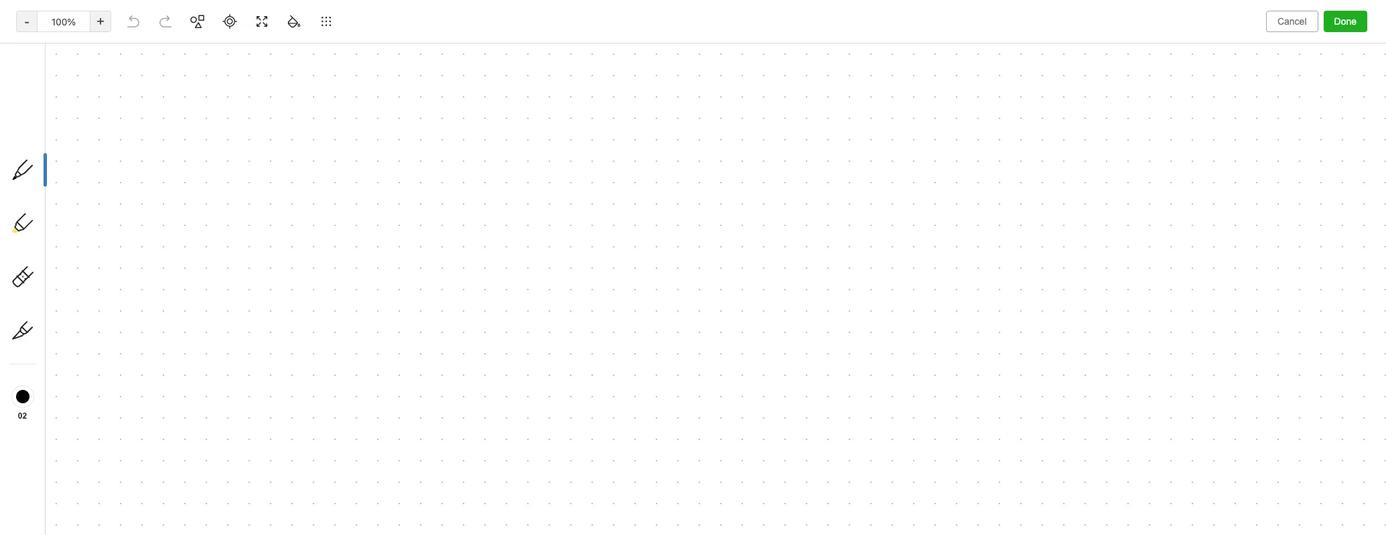 Task type: vqa. For each thing, say whether or not it's contained in the screenshot.
New Task image
no



Task type: locate. For each thing, give the bounding box(es) containing it.
minutes down the professor/speaker:
[[201, 388, 231, 398]]

1 vertical spatial few
[[185, 388, 198, 398]]

few down tend in the left bottom of the page
[[185, 308, 198, 318]]

1 vertical spatial ago
[[233, 388, 247, 398]]

shortcuts button
[[0, 127, 160, 148]]

notes
[[29, 153, 55, 164], [341, 373, 366, 384]]

0 vertical spatial now
[[197, 225, 212, 235]]

notebooks
[[30, 204, 77, 215]]

for
[[178, 321, 190, 332]]

minutes
[[201, 308, 231, 318], [201, 388, 231, 398], [186, 456, 216, 466]]

share
[[1316, 37, 1342, 48]]

basic
[[282, 292, 305, 304]]

same
[[256, 292, 279, 304]]

1 a from the top
[[178, 308, 183, 318]]

a few minutes ago up the ...
[[178, 308, 247, 318]]

effective
[[313, 306, 350, 318]]

tasks
[[29, 175, 54, 186]]

do now do soon for the future 9 minutes ago
[[178, 439, 311, 466]]

few for most analytical, interpretive, or persuasive essays tend to follow the same basic pattern. this struc ture should help you formulate effective outlines for most ...
[[185, 308, 198, 318]]

only
[[1259, 37, 1277, 48]]

this
[[344, 292, 362, 304]]

saved
[[1351, 517, 1375, 528]]

0 vertical spatial notes
[[29, 153, 55, 164]]

0 vertical spatial the
[[239, 292, 253, 304]]

you inside note window element
[[1280, 37, 1294, 48]]

2 a few minutes ago from the top
[[178, 388, 247, 398]]

few for biochemistry: course: bio 103 date: 10/25/23 professor/speaker: dr. zot questions notes summary
[[185, 388, 198, 398]]

first notebook inside the "note list" element
[[193, 40, 285, 56]]

1 horizontal spatial the
[[268, 439, 282, 451]]

minutes right the 9
[[186, 456, 216, 466]]

1 vertical spatial notes
[[341, 373, 366, 384]]

1 horizontal spatial first notebook
[[474, 37, 533, 48]]

you right only
[[1280, 37, 1294, 48]]

1 horizontal spatial first
[[474, 37, 491, 48]]

most
[[193, 321, 214, 332]]

2 vertical spatial ago
[[218, 456, 232, 466]]

1 few from the top
[[185, 308, 198, 318]]

notes up biochemistry:
[[214, 345, 239, 356]]

a few minutes ago for biochemistry: course: bio 103 date: 10/25/23 professor/speaker: dr. zot questions notes summary
[[178, 388, 247, 398]]

1 a few minutes ago from the top
[[178, 308, 247, 318]]

first up 5 notes
[[193, 40, 220, 56]]

Note Editor text field
[[0, 0, 1386, 536]]

lecture notes
[[178, 345, 239, 356]]

first notebook
[[474, 37, 533, 48], [193, 40, 285, 56]]

0 vertical spatial notes
[[185, 68, 209, 80]]

questions
[[295, 373, 338, 384]]

tasks button
[[0, 169, 160, 191]]

do up the 9
[[178, 439, 190, 451]]

a up for at the bottom of page
[[178, 308, 183, 318]]

the
[[239, 292, 253, 304], [268, 439, 282, 451]]

1 vertical spatial minutes
[[201, 388, 231, 398]]

1 horizontal spatial notes
[[341, 373, 366, 384]]

now
[[197, 225, 212, 235], [193, 439, 211, 451]]

notes right 5
[[185, 68, 209, 80]]

font size image
[[787, 64, 821, 83]]

a
[[178, 308, 183, 318], [178, 388, 183, 398]]

few
[[185, 308, 198, 318], [185, 388, 198, 398]]

1 horizontal spatial notes
[[214, 345, 239, 356]]

ago
[[233, 308, 247, 318], [233, 388, 247, 398], [218, 456, 232, 466]]

now for just
[[197, 225, 212, 235]]

0 vertical spatial you
[[1280, 37, 1294, 48]]

None search field
[[17, 39, 143, 63]]

minutes for most analytical, interpretive, or persuasive essays tend to follow the same basic pattern. this struc ture should help you formulate effective outlines for most ...
[[201, 308, 231, 318]]

all
[[1302, 517, 1312, 528]]

notebook inside the "note list" element
[[224, 40, 285, 56]]

tags
[[30, 225, 51, 237]]

ago down 'soon'
[[218, 456, 232, 466]]

9
[[178, 456, 183, 466]]

help
[[230, 306, 248, 318]]

the inside do now do soon for the future 9 minutes ago
[[268, 439, 282, 451]]

notes up the tasks
[[29, 153, 55, 164]]

tree
[[0, 105, 161, 462]]

1 vertical spatial you
[[251, 306, 266, 318]]

0 vertical spatial few
[[185, 308, 198, 318]]

ago down the professor/speaker:
[[233, 388, 247, 398]]

the inside "essay outline most analytical, interpretive, or persuasive essays tend to follow the same basic pattern. this struc ture should help you formulate effective outlines for most ..."
[[239, 292, 253, 304]]

to
[[200, 292, 209, 304]]

1 do from the left
[[178, 439, 190, 451]]

settings image
[[137, 11, 153, 27]]

first inside the "note list" element
[[193, 40, 220, 56]]

0 vertical spatial minutes
[[201, 308, 231, 318]]

1 horizontal spatial you
[[1280, 37, 1294, 48]]

0 horizontal spatial notes
[[185, 68, 209, 80]]

0 vertical spatial a
[[178, 308, 183, 318]]

follow
[[211, 292, 237, 304]]

untitled
[[178, 184, 213, 195]]

5 notes
[[177, 68, 209, 80]]

share button
[[1305, 32, 1354, 54]]

0 horizontal spatial notes
[[29, 153, 55, 164]]

now inside do now do soon for the future 9 minutes ago
[[193, 439, 211, 451]]

1 vertical spatial a few minutes ago
[[178, 388, 247, 398]]

minutes for biochemistry: course: bio 103 date: 10/25/23 professor/speaker: dr. zot questions notes summary
[[201, 388, 231, 398]]

analytical,
[[202, 278, 246, 290]]

1 vertical spatial the
[[268, 439, 282, 451]]

few down the professor/speaker:
[[185, 388, 198, 398]]

2 few from the top
[[185, 388, 198, 398]]

dr.
[[263, 373, 275, 384]]

more image
[[1197, 64, 1238, 83]]

a few minutes ago
[[178, 308, 247, 318], [178, 388, 247, 398]]

essay outline most analytical, interpretive, or persuasive essays tend to follow the same basic pattern. this struc ture should help you formulate effective outlines for most ...
[[178, 264, 393, 332]]

1 horizontal spatial do
[[213, 439, 225, 451]]

shared with me link
[[0, 242, 160, 263]]

first notebook up insert image
[[474, 37, 533, 48]]

font color image
[[824, 64, 857, 83]]

first
[[474, 37, 491, 48], [193, 40, 220, 56]]

0 horizontal spatial you
[[251, 306, 266, 318]]

a few minutes ago down the professor/speaker:
[[178, 388, 247, 398]]

notes down '10/25/23'
[[341, 373, 366, 384]]

ago for biochemistry: course: bio 103 date: 10/25/23 professor/speaker: dr. zot questions notes summary
[[233, 388, 247, 398]]

outline
[[206, 264, 236, 276]]

1 vertical spatial now
[[193, 439, 211, 451]]

expand note image
[[425, 35, 441, 51]]

insert image
[[425, 64, 485, 83]]

first inside button
[[474, 37, 491, 48]]

1 vertical spatial a
[[178, 388, 183, 398]]

essays
[[364, 278, 393, 290]]

0 horizontal spatial do
[[178, 439, 190, 451]]

tags button
[[0, 220, 160, 242]]

now right just
[[197, 225, 212, 235]]

first notebook up 5 notes
[[193, 40, 285, 56]]

notebook
[[494, 37, 533, 48], [224, 40, 285, 56]]

0 horizontal spatial first notebook
[[193, 40, 285, 56]]

2 vertical spatial minutes
[[186, 456, 216, 466]]

minutes up the ...
[[201, 308, 231, 318]]

struc
[[365, 292, 391, 304]]

1 vertical spatial notes
[[214, 345, 239, 356]]

home link
[[0, 105, 161, 127]]

0 horizontal spatial notebook
[[224, 40, 285, 56]]

most
[[178, 278, 200, 290]]

ago down follow
[[233, 308, 247, 318]]

the up help
[[239, 292, 253, 304]]

a for biochemistry: course: bio 103 date: 10/25/23 professor/speaker: dr. zot questions notes summary
[[178, 388, 183, 398]]

notes inside tree
[[29, 153, 55, 164]]

shortcuts
[[30, 132, 72, 143]]

a for most analytical, interpretive, or persuasive essays tend to follow the same basic pattern. this struc ture should help you formulate effective outlines for most ...
[[178, 308, 183, 318]]

2 a from the top
[[178, 388, 183, 398]]

persuasive
[[314, 278, 361, 290]]

now for do
[[193, 439, 211, 451]]

now left 'soon'
[[193, 439, 211, 451]]

first up insert image
[[474, 37, 491, 48]]

you down same
[[251, 306, 266, 318]]

tend
[[178, 292, 198, 304]]

0 horizontal spatial first
[[193, 40, 220, 56]]

notes
[[185, 68, 209, 80], [214, 345, 239, 356]]

do
[[178, 439, 190, 451], [213, 439, 225, 451]]

the right for
[[268, 439, 282, 451]]

professor/speaker:
[[178, 373, 260, 384]]

alignment image
[[1050, 64, 1083, 83]]

zot
[[277, 373, 292, 384]]

0 horizontal spatial the
[[239, 292, 253, 304]]

do left 'soon'
[[213, 439, 225, 451]]

a down biochemistry:
[[178, 388, 183, 398]]

new button
[[8, 70, 153, 94]]

you
[[1280, 37, 1294, 48], [251, 306, 266, 318]]

0 vertical spatial ago
[[233, 308, 247, 318]]

0 vertical spatial a few minutes ago
[[178, 308, 247, 318]]

font family image
[[721, 64, 784, 83]]

1 horizontal spatial notebook
[[494, 37, 533, 48]]



Task type: describe. For each thing, give the bounding box(es) containing it.
minutes inside do now do soon for the future 9 minutes ago
[[186, 456, 216, 466]]

add tag image
[[447, 514, 463, 531]]

notes for lecture notes
[[214, 345, 239, 356]]

interpretive,
[[248, 278, 300, 290]]

upgrade
[[69, 482, 109, 493]]

notes link
[[0, 148, 160, 169]]

ture
[[178, 292, 391, 318]]

first notebook inside button
[[474, 37, 533, 48]]

changes
[[1315, 517, 1349, 528]]

2 do from the left
[[213, 439, 225, 451]]

shared with me
[[29, 247, 97, 258]]

formulate
[[269, 306, 310, 318]]

heading level image
[[649, 64, 718, 83]]

summary
[[178, 387, 219, 398]]

upgrade button
[[8, 474, 153, 501]]

notes inside biochemistry: course: bio 103 date: 10/25/23 professor/speaker: dr. zot questions notes summary
[[341, 373, 366, 384]]

ago inside do now do soon for the future 9 minutes ago
[[218, 456, 232, 466]]

pattern.
[[307, 292, 341, 304]]

just
[[178, 225, 194, 235]]

a few minutes ago for most analytical, interpretive, or persuasive essays tend to follow the same basic pattern. this struc ture should help you formulate effective outlines for most ...
[[178, 308, 247, 318]]

all changes saved
[[1302, 517, 1375, 528]]

notebook inside button
[[494, 37, 533, 48]]

note list element
[[161, 27, 416, 536]]

outlines
[[353, 306, 387, 318]]

...
[[217, 321, 225, 332]]

future
[[285, 439, 311, 451]]

highlight image
[[922, 64, 954, 83]]

10/25/23
[[336, 359, 374, 370]]

course: bio
[[240, 359, 290, 370]]

with
[[63, 247, 81, 258]]

essay
[[178, 264, 204, 276]]

home
[[29, 110, 55, 122]]

soon
[[228, 439, 249, 451]]

biochemistry:
[[178, 359, 237, 370]]

biochemistry: course: bio 103 date: 10/25/23 professor/speaker: dr. zot questions notes summary
[[178, 359, 374, 398]]

tree containing home
[[0, 105, 161, 462]]

notes for 5 notes
[[185, 68, 209, 80]]

lecture
[[178, 345, 212, 356]]

first notebook button
[[457, 33, 538, 52]]

5
[[177, 68, 183, 80]]

me
[[83, 247, 97, 258]]

date:
[[311, 359, 333, 370]]

ago for most analytical, interpretive, or persuasive essays tend to follow the same basic pattern. this struc ture should help you formulate effective outlines for most ...
[[233, 308, 247, 318]]

should
[[198, 306, 227, 318]]

trash
[[29, 276, 53, 288]]

only you
[[1259, 37, 1294, 48]]

add a reminder image
[[424, 514, 440, 531]]

notebooks link
[[0, 199, 160, 220]]

trash link
[[0, 271, 160, 293]]

new
[[29, 76, 49, 88]]

for
[[251, 439, 266, 451]]

you inside "essay outline most analytical, interpretive, or persuasive essays tend to follow the same basic pattern. this struc ture should help you formulate effective outlines for most ..."
[[251, 306, 266, 318]]

Search text field
[[17, 39, 143, 63]]

note window element
[[0, 0, 1386, 536]]

just now
[[178, 225, 212, 235]]

or
[[303, 278, 312, 290]]

shared
[[29, 247, 60, 258]]

103
[[292, 359, 308, 370]]



